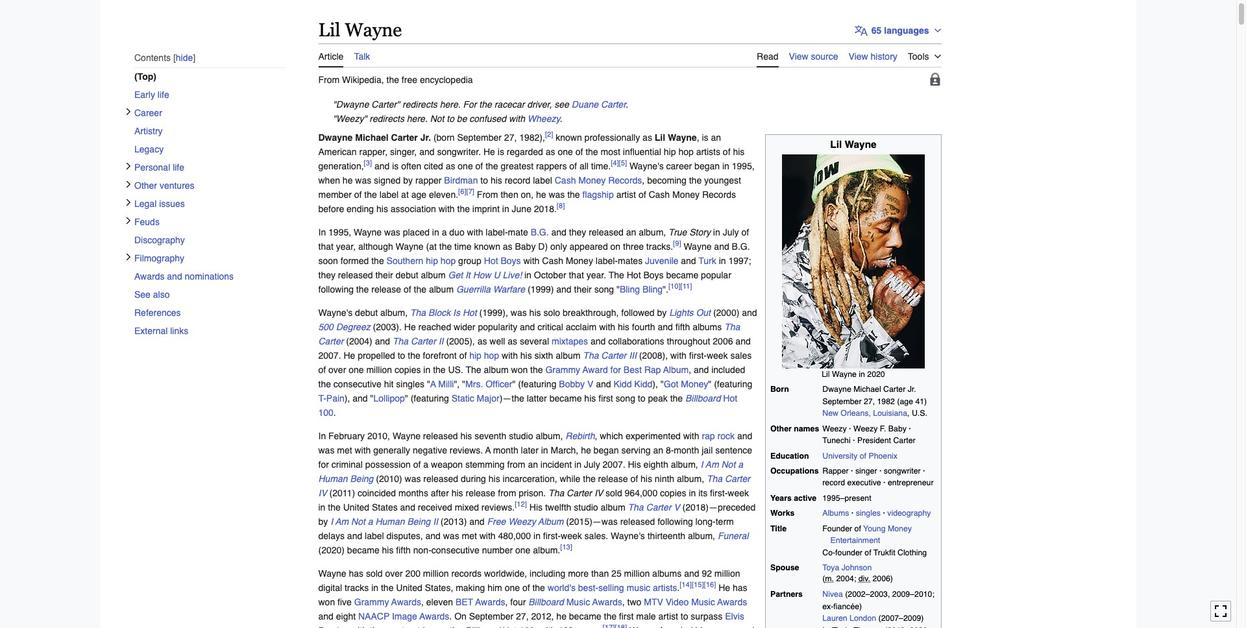 Task type: vqa. For each thing, say whether or not it's contained in the screenshot.
bottommost the life
yes



Task type: locate. For each thing, give the bounding box(es) containing it.
x small image left career
[[124, 108, 132, 116]]

references
[[134, 308, 181, 318]]

0 horizontal spatial hop
[[441, 256, 456, 266]]

the left free
[[387, 74, 399, 85]]

x small image for personal life
[[124, 163, 132, 170]]

has for he
[[733, 583, 748, 593]]

album down get
[[429, 284, 454, 295]]

in inside in 1997; they released their debut album
[[719, 256, 726, 266]]

began
[[695, 161, 720, 171], [594, 445, 619, 456]]

0 vertical spatial they
[[569, 227, 586, 237]]

known
[[556, 132, 582, 143], [474, 241, 501, 252]]

albums link
[[823, 509, 849, 518]]

1 vertical spatial for
[[318, 459, 329, 470]]

reviews. inside 'and was met with generally negative reviews. a month later in march, he began serving an 8-month jail sentence for criminal possession of a weapon stemming from an incident in july 2007. his eighth album,'
[[450, 445, 483, 456]]

cash up 'october'
[[542, 256, 564, 266]]

0 vertical spatial week
[[707, 350, 728, 361]]

0 horizontal spatial grammy
[[354, 597, 389, 607]]

here. up be on the top left
[[440, 99, 461, 109]]

0 vertical spatial fifth
[[676, 322, 690, 332]]

tha block is hot link
[[410, 308, 477, 318]]

references link
[[134, 304, 286, 322]]

a left milli
[[430, 379, 436, 389]]

x small image for legal
[[124, 199, 132, 207]]

1 horizontal spatial view
[[849, 51, 869, 61]]

tha carter iv
[[318, 474, 750, 498]]

presley
[[318, 626, 349, 628]]

0 horizontal spatial fifth
[[396, 545, 411, 556]]

the left "flagship" link
[[568, 189, 580, 200]]

0 horizontal spatial albums
[[653, 569, 682, 579]]

2 view from the left
[[849, 51, 869, 61]]

2 in from the top
[[318, 431, 326, 441]]

baby right f.
[[889, 424, 907, 433]]

money
[[579, 175, 606, 185], [673, 189, 700, 200], [566, 256, 593, 266], [681, 379, 709, 389], [888, 525, 912, 534]]

generally
[[374, 445, 410, 456]]

week inside (2015)—was released following long-term delays and label disputes, and was met with 480,000 in first-week sales. wayne's thirteenth album,
[[561, 531, 582, 541]]

1 kidd from the left
[[614, 379, 632, 389]]

x small image
[[124, 108, 132, 116], [124, 163, 132, 170], [124, 217, 132, 225], [124, 253, 132, 261]]

0 horizontal spatial hip
[[426, 256, 438, 266]]

the inside a milli ", " mrs. officer " (featuring bobby v and kidd kidd ), " got money " (featuring t-pain ), and " lollipop " (featuring static major )—the latter became his first song to peak the
[[670, 393, 683, 404]]

rap
[[645, 365, 661, 375]]

consecutive up pain
[[334, 379, 382, 389]]

united down 200
[[396, 583, 423, 593]]

1 x small image from the top
[[124, 108, 132, 116]]

0 horizontal spatial dwayne
[[318, 132, 353, 143]]

label down signed
[[380, 189, 399, 200]]

1 horizontal spatial artist
[[659, 611, 678, 622]]

with down "d)"
[[524, 256, 540, 266]]

reviews. up free
[[482, 502, 515, 513]]

1 vertical spatial x small image
[[124, 199, 132, 207]]

0 horizontal spatial billboard
[[529, 597, 564, 607]]

wayne inside wayne and b.g. soon formed the
[[684, 241, 712, 252]]

note
[[318, 97, 942, 111], [318, 111, 942, 126]]

rapper
[[415, 175, 442, 185]]

and inside wayne has sold over 200 million records worldwide, including more than 25 million albums and 92 million digital tracks in the united states, making him one of the
[[684, 569, 700, 579]]

human
[[318, 474, 348, 484], [376, 517, 405, 527]]

rappers
[[536, 161, 567, 171]]

2 vertical spatial week
[[561, 531, 582, 541]]

after
[[431, 488, 449, 498]]

money right got
[[681, 379, 709, 389]]

not for i am not a human being ii (2013) and free weezy album
[[351, 517, 365, 527]]

0 vertical spatial x small image
[[124, 181, 132, 189]]

encyclopedia
[[420, 74, 473, 85]]

1 vertical spatial has
[[733, 583, 748, 593]]

0 vertical spatial song
[[595, 284, 614, 295]]

toya
[[823, 564, 840, 573]]

united
[[343, 502, 370, 513], [396, 583, 423, 593]]

birdman to his record label cash money records
[[444, 175, 642, 185]]

life for personal life
[[172, 163, 184, 173]]

0 horizontal spatial album
[[538, 517, 564, 527]]

1 vertical spatial record
[[823, 479, 845, 488]]

1 view from the left
[[789, 51, 809, 61]]

weezy up president
[[854, 424, 878, 433]]

by inside (2018)—preceded by
[[318, 517, 328, 527]]

0 vertical spatial united
[[343, 502, 370, 513]]

(1999)
[[528, 284, 554, 295]]

with inside 'and was met with generally negative reviews. a month later in march, he began serving an 8-month jail sentence for criminal possession of a weapon stemming from an incident in july 2007. his eighth album,'
[[355, 445, 371, 456]]

being inside i am not a human being
[[350, 474, 374, 484]]

am for i am not a human being
[[706, 459, 719, 470]]

1 vertical spatial ),
[[345, 393, 350, 404]]

human for i am not a human being ii (2013) and free weezy album
[[376, 517, 405, 527]]

when
[[318, 175, 340, 185]]

2 note from the top
[[318, 111, 942, 126]]

2 vertical spatial first-
[[543, 531, 561, 541]]

0 vertical spatial label-
[[486, 227, 508, 237]]

1 vertical spatial human
[[376, 517, 405, 527]]

1995, inside the wayne's career began in 1995, when he was signed by rapper
[[732, 161, 755, 171]]

artist right "flagship" link
[[617, 189, 636, 200]]

1 horizontal spatial being
[[407, 517, 431, 527]]

talk
[[354, 51, 370, 61]]

hop down the well
[[484, 350, 499, 361]]

lil wayne
[[318, 20, 402, 40], [831, 139, 877, 151]]

0 vertical spatial ii
[[439, 336, 444, 346]]

0 vertical spatial began
[[695, 161, 720, 171]]

0 horizontal spatial jr.
[[421, 132, 431, 143]]

1 iv from the left
[[318, 488, 327, 498]]

carter inside [12] his twelfth studio album tha carter v
[[646, 502, 672, 513]]

several
[[520, 336, 549, 346]]

in up the delays
[[318, 502, 326, 513]]

first- inside sold 964,000 copies in its first-week in the united states and received mixed reviews.
[[710, 488, 728, 498]]

tha inside [12] his twelfth studio album tha carter v
[[628, 502, 644, 513]]

1 month from the left
[[493, 445, 519, 456]]

officer
[[486, 379, 513, 389]]

, inside , is an american rapper, singer, and songwriter. he is regarded as one of the most influential hip hop artists of his generation,
[[697, 132, 700, 143]]

view left source
[[789, 51, 809, 61]]

wayne's right sales.
[[611, 531, 645, 541]]

carter inside tha carter
[[318, 336, 344, 346]]

0 vertical spatial a
[[430, 379, 436, 389]]

to left be on the top left
[[447, 113, 454, 124]]

he right 2012,
[[557, 611, 567, 622]]

0 horizontal spatial b.g.
[[531, 227, 549, 237]]

dwayne for september
[[823, 385, 852, 394]]

was inside (2015)—was released following long-term delays and label disputes, and was met with 480,000 in first-week sales. wayne's thirteenth album,
[[443, 531, 459, 541]]

0 vertical spatial human
[[318, 474, 348, 484]]

note containing "weezy" redirects here. not to be confused with
[[318, 111, 942, 126]]

record
[[505, 175, 531, 185], [823, 479, 845, 488]]

x small image for other
[[124, 181, 132, 189]]

free
[[487, 517, 506, 527]]

was up months
[[405, 474, 421, 484]]

reviews. inside sold 964,000 copies in its first-week in the united states and received mixed reviews.
[[482, 502, 515, 513]]

new
[[823, 409, 839, 418]]

september down "confused"
[[457, 132, 502, 143]]

v inside a milli ", " mrs. officer " (featuring bobby v and kidd kidd ), " got money " (featuring t-pain ), and " lollipop " (featuring static major )—the latter became his first song to peak the
[[588, 379, 594, 389]]

over inside (2008), with first-week sales of over one million copies in the us. the album won the
[[329, 365, 346, 375]]

x small image for feuds
[[124, 217, 132, 225]]

wayne's inside the wayne's career began in 1995, when he was signed by rapper
[[630, 161, 664, 171]]

fifth inside wayne's debut album, tha block is hot (1999), was his solo breakthrough, followed by lights out (2000) and 500 degreez (2003). he reached wider popularity and critical acclaim with his fourth and fifth albums
[[676, 322, 690, 332]]

lil wayne inside lil wayne element
[[831, 139, 877, 151]]

the down 'forefront'
[[433, 365, 446, 375]]

five
[[338, 597, 352, 607]]

began inside 'and was met with generally negative reviews. a month later in march, he began serving an 8-month jail sentence for criminal possession of a weapon stemming from an incident in july 2007. his eighth album,'
[[594, 445, 619, 456]]

wayne's inside (2015)—was released following long-term delays and label disputes, and was met with 480,000 in first-week sales. wayne's thirteenth album,
[[611, 531, 645, 541]]

1 vertical spatial week
[[728, 488, 749, 498]]

is up youngest
[[702, 132, 709, 143]]

1 vertical spatial billboard
[[529, 597, 564, 607]]

1 horizontal spatial met
[[462, 531, 477, 541]]

one up four
[[505, 583, 520, 593]]

0 vertical spatial first-
[[689, 350, 707, 361]]

(2011)
[[330, 488, 355, 498]]

1 horizontal spatial billboard
[[686, 393, 721, 404]]

0 vertical spatial singles
[[396, 379, 425, 389]]

to down [3] and is often cited as one of the greatest rappers of all time. [4] [5]
[[481, 175, 488, 185]]

bobby v link
[[559, 379, 594, 389]]

[12] his twelfth studio album tha carter v
[[515, 500, 680, 513]]

0 vertical spatial wayne's
[[630, 161, 664, 171]]

of
[[576, 147, 583, 157], [723, 147, 731, 157], [476, 161, 483, 171], [570, 161, 577, 171], [354, 189, 362, 200], [639, 189, 646, 200], [742, 227, 749, 237], [404, 284, 411, 295], [459, 350, 467, 361], [318, 365, 326, 375], [860, 452, 867, 461], [413, 459, 421, 470], [631, 474, 638, 484], [855, 525, 861, 534], [865, 549, 872, 558], [523, 583, 530, 593]]

x small image left filmography
[[124, 253, 132, 261]]

release up 964,000
[[598, 474, 628, 484]]

july inside 'and was met with generally negative reviews. a month later in march, he began serving an 8-month jail sentence for criminal possession of a weapon stemming from an incident in july 2007. his eighth album,'
[[584, 459, 600, 470]]

including
[[530, 569, 566, 579]]

they inside in 1997; they released their debut album
[[318, 270, 336, 280]]

2004;
[[837, 574, 857, 584]]

debut
[[396, 270, 419, 280], [355, 308, 378, 318]]

2 vertical spatial release
[[466, 488, 496, 498]]

hip
[[664, 147, 676, 157], [426, 256, 438, 266], [470, 350, 482, 361]]

with inside artist of cash money records before ending his association with the imprint in june 2018.
[[439, 204, 455, 214]]

1 vertical spatial first
[[619, 611, 634, 622]]

cash down the becoming at the top right of the page
[[649, 189, 670, 200]]

label- for mates
[[596, 256, 618, 266]]

1 note from the top
[[318, 97, 942, 111]]

and up presley on the bottom of the page
[[318, 611, 334, 622]]

0 vertical spatial september
[[457, 132, 502, 143]]

1 horizontal spatial consecutive
[[432, 545, 480, 556]]

[4] link
[[611, 158, 619, 168]]

education
[[771, 452, 809, 461]]

reviews. up stemming on the left bottom of page
[[450, 445, 483, 456]]

he right on,
[[536, 189, 546, 200]]

. left on
[[450, 611, 452, 622]]

artist inside artist of cash money records before ending his association with the imprint in june 2018.
[[617, 189, 636, 200]]

am for i am not a human being ii (2013) and free weezy album
[[335, 517, 349, 527]]

0 vertical spatial release
[[372, 284, 401, 295]]

lil wayne main content
[[313, 12, 1103, 628]]

lights out link
[[670, 308, 711, 318]]

1 horizontal spatial record
[[823, 479, 845, 488]]

and up cited
[[420, 147, 435, 157]]

founder
[[836, 549, 863, 558]]

" inside , and included the consecutive hit singles "
[[427, 379, 430, 389]]

in inside (2015)—was released following long-term delays and label disputes, and was met with 480,000 in first-week sales. wayne's thirteenth album,
[[534, 531, 541, 541]]

for inside 'and was met with generally negative reviews. a month later in march, he began serving an 8-month jail sentence for criminal possession of a weapon stemming from an incident in july 2007. his eighth album,'
[[318, 459, 329, 470]]

and collaborations throughout 2006 and 2007. he propelled to the forefront of
[[318, 336, 751, 361]]

1 vertical spatial reviews.
[[482, 502, 515, 513]]

0 horizontal spatial known
[[474, 241, 501, 252]]

(2015)—was
[[566, 517, 618, 527]]

0 vertical spatial 1995,
[[732, 161, 755, 171]]

x small image for filmography
[[124, 253, 132, 261]]

grammy
[[546, 365, 581, 375], [354, 597, 389, 607]]

their for released
[[376, 270, 393, 280]]

(featuring
[[518, 379, 557, 389], [714, 379, 753, 389], [411, 393, 449, 404]]

spouse
[[771, 564, 800, 573]]

won up officer
[[511, 365, 528, 375]]

his down disputes,
[[382, 545, 394, 556]]

1 vertical spatial following
[[658, 517, 693, 527]]

1 horizontal spatial boys
[[644, 270, 664, 280]]

bling left [10] at top right
[[643, 284, 663, 295]]

4 x small image from the top
[[124, 253, 132, 261]]

being for i am not a human being
[[350, 474, 374, 484]]

1 horizontal spatial here.
[[440, 99, 461, 109]]

i am not a human being link
[[318, 459, 743, 484]]

their
[[376, 270, 393, 280], [574, 284, 592, 295]]

here. up singer,
[[407, 113, 428, 124]]

was inside the wayne's career began in 1995, when he was signed by rapper
[[355, 175, 372, 185]]

0 horizontal spatial kidd
[[614, 379, 632, 389]]

not down (2011)
[[351, 517, 365, 527]]

founder of
[[823, 525, 864, 534]]

acclaim
[[566, 322, 597, 332]]

artist inside grammy awards , eleven bet awards , four billboard music awards , two mtv video music awards and eight naacp image awards . on september 27, 2012, he became the first male artist to surpass
[[659, 611, 678, 622]]

at
[[401, 189, 409, 200]]

flagship
[[583, 189, 614, 200]]

incident
[[541, 459, 572, 470]]

1 horizontal spatial grammy
[[546, 365, 581, 375]]

x small image left the personal
[[124, 163, 132, 170]]

x small image
[[124, 181, 132, 189], [124, 199, 132, 207]]

1 x small image from the top
[[124, 181, 132, 189]]

0 horizontal spatial not
[[351, 517, 365, 527]]

being down criminal
[[350, 474, 374, 484]]

tha inside wayne's debut album, tha block is hot (1999), was his solo breakthrough, followed by lights out (2000) and 500 degreez (2003). he reached wider popularity and critical acclaim with his fourth and fifth albums
[[410, 308, 426, 318]]

awards up elvis
[[718, 597, 747, 607]]

formed
[[341, 256, 369, 266]]

1 horizontal spatial label-
[[596, 256, 618, 266]]

1 vertical spatial 27,
[[864, 397, 875, 406]]

with down breakthrough,
[[599, 322, 616, 332]]

1 vertical spatial his
[[530, 502, 543, 513]]

0 horizontal spatial view
[[789, 51, 809, 61]]

1 horizontal spatial over
[[385, 569, 403, 579]]

i up the delays
[[331, 517, 333, 527]]

[2]
[[545, 130, 553, 139]]

million down propelled
[[366, 365, 392, 375]]

lights
[[670, 308, 694, 318]]

more
[[568, 569, 589, 579]]

1 horizontal spatial v
[[674, 502, 680, 513]]

1 horizontal spatial has
[[733, 583, 748, 593]]

from inside 'and was met with generally negative reviews. a month later in march, he began serving an 8-month jail sentence for criminal possession of a weapon stemming from an incident in july 2007. his eighth album,'
[[507, 459, 526, 470]]

1 vertical spatial grammy
[[354, 597, 389, 607]]

0 horizontal spatial am
[[335, 517, 349, 527]]

money inside artist of cash money records before ending his association with the imprint in june 2018.
[[673, 189, 700, 200]]

clothing
[[898, 549, 927, 558]]

27, inside dwayne michael carter jr. september 27, 1982 (age 41) new orleans, louisiana , u.s.
[[864, 397, 875, 406]]

september inside dwayne michael carter jr. september 27, 1982 (age 41) new orleans, louisiana , u.s.
[[823, 397, 862, 406]]

redirects down free
[[403, 99, 437, 109]]

1 horizontal spatial michael
[[854, 385, 881, 394]]

1 vertical spatial album
[[538, 517, 564, 527]]

0 horizontal spatial being
[[350, 474, 374, 484]]

lauren london (2007–2009)
[[823, 614, 924, 623]]

0 horizontal spatial sold
[[366, 569, 383, 579]]

lil wayne in 2020
[[822, 370, 885, 379]]

turk
[[699, 256, 717, 266]]

1 vertical spatial jr.
[[908, 385, 917, 394]]

0 vertical spatial redirects
[[403, 99, 437, 109]]

has up elvis
[[733, 583, 748, 593]]

during
[[461, 474, 486, 484]]

july down 'rebirth'
[[584, 459, 600, 470]]

by inside wayne's debut album, tha block is hot (1999), was his solo breakthrough, followed by lights out (2000) and 500 degreez (2003). he reached wider popularity and critical acclaim with his fourth and fifth albums
[[657, 308, 667, 318]]

0 vertical spatial that
[[318, 241, 334, 252]]

the inside wayne and b.g. soon formed the
[[372, 256, 384, 266]]

b.g. up "d)"
[[531, 227, 549, 237]]

note containing "dwayne carter" redirects here. for the racecar driver, see
[[318, 97, 942, 111]]

billboard inside grammy awards , eleven bet awards , four billboard music awards , two mtv video music awards and eight naacp image awards . on september 27, 2012, he became the first male artist to surpass
[[529, 597, 564, 607]]

weezy for weezy f. baby tunechi
[[854, 424, 878, 433]]

view source
[[789, 51, 839, 61]]

of inside "in july of that year, although wayne (at the time known as baby d) only appeared on three tracks."
[[742, 227, 749, 237]]

0 vertical spatial over
[[329, 365, 346, 375]]

" inside 'guerrilla warfare (1999) and their song " bling bling ". [10] [11]'
[[617, 284, 620, 295]]

1 horizontal spatial dwayne
[[823, 385, 852, 394]]

2 vertical spatial wayne's
[[611, 531, 645, 541]]

1 horizontal spatial first-
[[689, 350, 707, 361]]

being for i am not a human being ii (2013) and free weezy album
[[407, 517, 431, 527]]

baby
[[515, 241, 536, 252], [889, 424, 907, 433]]

0 horizontal spatial by
[[318, 517, 328, 527]]

label for eleven.
[[380, 189, 399, 200]]

copies down tha carter ii link
[[395, 365, 421, 375]]

ii
[[439, 336, 444, 346], [433, 517, 438, 527]]

jr. for september
[[421, 132, 431, 143]]

2 kidd from the left
[[635, 379, 653, 389]]

their inside in 1997; they released their debut album
[[376, 270, 393, 280]]

1 vertical spatial singles
[[856, 509, 881, 518]]

awards down selling
[[593, 597, 623, 607]]

ii down received
[[433, 517, 438, 527]]

0 horizontal spatial won
[[318, 597, 335, 607]]

began inside the wayne's career began in 1995, when he was signed by rapper
[[695, 161, 720, 171]]

and inside grammy awards , eleven bet awards , four billboard music awards , two mtv video music awards and eight naacp image awards . on september 27, 2012, he became the first male artist to surpass
[[318, 611, 334, 622]]

with inside wayne's debut album, tha block is hot (1999), was his solo breakthrough, followed by lights out (2000) and 500 degreez (2003). he reached wider popularity and critical acclaim with his fourth and fifth albums
[[599, 322, 616, 332]]

2006)
[[873, 574, 893, 584]]

3 x small image from the top
[[124, 217, 132, 225]]

he inside wayne's debut album, tha block is hot (1999), was his solo breakthrough, followed by lights out (2000) and 500 degreez (2003). he reached wider popularity and critical acclaim with his fourth and fifth albums
[[404, 322, 416, 332]]

human for i am not a human being
[[318, 474, 348, 484]]

with left rap
[[683, 431, 700, 441]]

title
[[771, 525, 787, 534]]

album up officer
[[484, 365, 509, 375]]

album up got
[[663, 365, 689, 375]]

. inside grammy awards , eleven bet awards , four billboard music awards , two mtv video music awards and eight naacp image awards . on september 27, 2012, he became the first male artist to surpass
[[450, 611, 452, 622]]

label inside , becoming the youngest member of the label at age eleven.
[[380, 189, 399, 200]]

duane carter link
[[572, 99, 626, 109]]

was down february
[[318, 445, 335, 456]]

july inside "in july of that year, although wayne (at the time known as baby d) only appeared on three tracks."
[[723, 227, 739, 237]]

has inside wayne has sold over 200 million records worldwide, including more than 25 million albums and 92 million digital tracks in the united states, making him one of the
[[349, 569, 364, 579]]

t-pain link
[[318, 393, 345, 404]]

carter inside tha carter iv
[[725, 474, 750, 484]]

, inside , becoming the youngest member of the label at age eleven.
[[642, 175, 645, 185]]

of inside and collaborations throughout 2006 and 2007. he propelled to the forefront of
[[459, 350, 467, 361]]

tha carter v link
[[628, 502, 680, 513]]

wayne's up the '500 degreez' link
[[318, 308, 353, 318]]

in down 100
[[318, 431, 326, 441]]

wayne inside wayne has sold over 200 million records worldwide, including more than 25 million albums and 92 million digital tracks in the united states, making him one of the
[[318, 569, 346, 579]]

1 horizontal spatial sold
[[606, 488, 622, 498]]

his right ending
[[377, 204, 388, 214]]

1 horizontal spatial albums
[[693, 322, 722, 332]]

as right the well
[[508, 336, 518, 346]]

only
[[551, 241, 567, 252]]

his down serving
[[628, 459, 641, 470]]

funeral link
[[718, 531, 749, 541]]

1 vertical spatial boys
[[644, 270, 664, 280]]

1 in from the top
[[318, 227, 326, 237]]

2 x small image from the top
[[124, 199, 132, 207]]

he down rebirth link
[[581, 445, 591, 456]]

[14] link
[[680, 580, 692, 590]]

debut down southern
[[396, 270, 419, 280]]

hot inside hot 100
[[724, 393, 738, 404]]

bobby
[[559, 379, 585, 389]]

his
[[733, 147, 745, 157], [491, 175, 502, 185], [377, 204, 388, 214], [530, 308, 541, 318], [618, 322, 630, 332], [521, 350, 532, 361], [585, 393, 596, 404], [461, 431, 472, 441], [489, 474, 500, 484], [641, 474, 652, 484], [452, 488, 463, 498], [382, 545, 394, 556]]

by left lights
[[657, 308, 667, 318]]

lauren
[[823, 614, 848, 623]]

was up tha carter link
[[511, 308, 527, 318]]

legal issues
[[134, 199, 185, 209]]

wayne has sold over 200 million records worldwide, including more than 25 million albums and 92 million digital tracks in the united states, making him one of the
[[318, 569, 741, 593]]

boys up live!
[[501, 256, 521, 266]]

released inside (2015)—was released following long-term delays and label disputes, and was met with 480,000 in first-week sales. wayne's thirteenth album,
[[620, 517, 655, 527]]

27, inside grammy awards , eleven bet awards , four billboard music awards , two mtv video music awards and eight naacp image awards . on september 27, 2012, he became the first male artist to surpass
[[516, 611, 529, 622]]

born
[[771, 385, 789, 394]]

known right [2]
[[556, 132, 582, 143]]

warfare
[[493, 284, 525, 295]]

boys inside in october that year. the hot boys became popular following the release of the album
[[644, 270, 664, 280]]

1 horizontal spatial records
[[702, 189, 736, 200]]

language progressive image
[[855, 24, 868, 37]]

sales
[[731, 350, 752, 361]]

[15] link
[[692, 580, 704, 590]]

[13] link
[[560, 543, 573, 552]]

jr.
[[421, 132, 431, 143], [908, 385, 917, 394]]

michael inside dwayne michael carter jr. september 27, 1982 (age 41) new orleans, louisiana , u.s.
[[854, 385, 881, 394]]

funeral (2020) became his fifth non-consecutive number one album. [13]
[[318, 531, 749, 556]]

as down songwriter.
[[446, 161, 455, 171]]

2 vertical spatial hop
[[484, 350, 499, 361]]

grammy inside grammy awards , eleven bet awards , four billboard music awards , two mtv video music awards and eight naacp image awards . on september 27, 2012, he became the first male artist to surpass
[[354, 597, 389, 607]]

with inside (2015)—was released following long-term delays and label disputes, and was met with 480,000 in first-week sales. wayne's thirteenth album,
[[480, 531, 496, 541]]

1 vertical spatial release
[[598, 474, 628, 484]]

singles up the young
[[856, 509, 881, 518]]

i inside i am not a human being
[[701, 459, 703, 470]]

fullscreen image
[[1215, 605, 1228, 618]]

in inside in october that year. the hot boys became popular following the release of the album
[[525, 270, 532, 280]]

1995, up youngest
[[732, 161, 755, 171]]

carter inside dwayne michael carter jr. september 27, 1982 (age 41) new orleans, louisiana , u.s.
[[884, 385, 906, 394]]

(featuring up latter
[[518, 379, 557, 389]]

in for in february 2010, wayne released his seventh studio album, rebirth , which experimented with rap rock
[[318, 431, 326, 441]]

mtv
[[644, 597, 663, 607]]

over inside wayne has sold over 200 million records worldwide, including more than 25 million albums and 92 million digital tracks in the united states, making him one of the
[[385, 569, 403, 579]]

0 vertical spatial lil wayne
[[318, 20, 402, 40]]

0 horizontal spatial united
[[343, 502, 370, 513]]

september inside dwayne michael carter jr. (born september 27, 1982), [2] known professionally as lil wayne
[[457, 132, 502, 143]]

in inside wayne has sold over 200 million records worldwide, including more than 25 million albums and 92 million digital tracks in the united states, making him one of the
[[372, 583, 379, 593]]

lollipop
[[374, 393, 405, 404]]

and inside , is an american rapper, singer, and songwriter. he is regarded as one of the most influential hip hop artists of his generation,
[[420, 147, 435, 157]]

label- down the on
[[596, 256, 618, 266]]

1 vertical spatial in
[[318, 431, 326, 441]]

wayne's for debut
[[318, 308, 353, 318]]

not up (born
[[430, 113, 444, 124]]

albums down out
[[693, 322, 722, 332]]

2 x small image from the top
[[124, 163, 132, 170]]

in inside the wayne's career began in 1995, when he was signed by rapper
[[723, 161, 730, 171]]

i for i am not a human being ii (2013) and free weezy album
[[331, 517, 333, 527]]

lil
[[318, 20, 341, 40], [655, 132, 666, 143], [831, 139, 842, 151], [822, 370, 830, 379]]

was inside wayne's debut album, tha block is hot (1999), was his solo breakthrough, followed by lights out (2000) and 500 degreez (2003). he reached wider popularity and critical acclaim with his fourth and fifth albums
[[511, 308, 527, 318]]

65 languages
[[872, 25, 929, 36]]

1 vertical spatial lil wayne
[[831, 139, 877, 151]]

in down before
[[318, 227, 326, 237]]

0 horizontal spatial his
[[530, 502, 543, 513]]

hip down (2004) and tha carter ii (2005), as well as several mixtapes
[[470, 350, 482, 361]]

personal life link
[[134, 159, 286, 177]]

artists inside , is an american rapper, singer, and songwriter. he is regarded as one of the most influential hip hop artists of his generation,
[[696, 147, 721, 157]]

2 iv from the left
[[595, 488, 603, 498]]

0 vertical spatial following
[[318, 284, 354, 295]]

0 horizontal spatial for
[[318, 459, 329, 470]]

baby down mate
[[515, 241, 536, 252]]

the down sixth
[[531, 365, 543, 375]]

sold inside wayne has sold over 200 million records worldwide, including more than 25 million albums and 92 million digital tracks in the united states, making him one of the
[[366, 569, 383, 579]]

wayne inside dwayne michael carter jr. (born september 27, 1982), [2] known professionally as lil wayne
[[668, 132, 697, 143]]

2 bling from the left
[[643, 284, 663, 295]]

1 vertical spatial from
[[477, 189, 498, 200]]

a inside 'and was met with generally negative reviews. a month later in march, he began serving an 8-month jail sentence for criminal possession of a weapon stemming from an incident in july 2007. his eighth album,'
[[424, 459, 429, 470]]

in down 'forefront'
[[424, 365, 431, 375]]

debut inside in 1997; they released their debut album
[[396, 270, 419, 280]]

sold up [12] his twelfth studio album tha carter v
[[606, 488, 622, 498]]

1 vertical spatial a
[[485, 445, 491, 456]]

0 horizontal spatial baby
[[515, 241, 536, 252]]

million up states,
[[423, 569, 449, 579]]

for down tha carter iii link
[[611, 365, 621, 375]]

the inside [3] and is often cited as one of the greatest rappers of all time. [4] [5]
[[486, 161, 498, 171]]

2 vertical spatial september
[[469, 611, 514, 622]]

first down the award
[[599, 393, 613, 404]]

1 vertical spatial first-
[[710, 488, 728, 498]]

delays
[[318, 531, 345, 541]]

(2003).
[[373, 322, 402, 332]]

he down the generation,
[[343, 175, 353, 185]]

1 vertical spatial label
[[380, 189, 399, 200]]



Task type: describe. For each thing, give the bounding box(es) containing it.
and up non-
[[426, 531, 441, 541]]

then
[[501, 189, 519, 200]]

carter up phoenix
[[894, 436, 916, 445]]

carter"
[[372, 99, 400, 109]]

1 music from the left
[[567, 597, 590, 607]]

the right the 'while' on the bottom left of the page
[[583, 474, 596, 484]]

young money entertainment
[[831, 525, 912, 546]]

money inside a milli ", " mrs. officer " (featuring bobby v and kidd kidd ), " got money " (featuring t-pain ), and " lollipop " (featuring static major )—the latter became his first song to peak the
[[681, 379, 709, 389]]

and inside wayne and b.g. soon formed the
[[714, 241, 730, 252]]

and right the delays
[[347, 531, 362, 541]]

before
[[318, 204, 344, 214]]

see also
[[134, 290, 169, 300]]

0 horizontal spatial ),
[[345, 393, 350, 404]]

he inside 'and was met with generally negative reviews. a month later in march, he began serving an 8-month jail sentence for criminal possession of a weapon stemming from an incident in july 2007. his eighth album,'
[[581, 445, 591, 456]]

tha up twelfth
[[549, 488, 564, 498]]

baby inside weezy f. baby tunechi
[[889, 424, 907, 433]]

. down the see
[[560, 113, 562, 124]]

964,000
[[625, 488, 658, 498]]

that inside in october that year. the hot boys became popular following the release of the album
[[569, 270, 584, 280]]

2 music from the left
[[692, 597, 715, 607]]

male
[[636, 611, 656, 622]]

, is an american rapper, singer, and songwriter. he is regarded as one of the most influential hip hop artists of his generation,
[[318, 132, 745, 171]]

his left solo
[[530, 308, 541, 318]]

awards down him
[[476, 597, 505, 607]]

was up although
[[384, 227, 401, 237]]

his down stemming on the left bottom of page
[[489, 474, 500, 484]]

"weezy"
[[333, 113, 367, 124]]

one inside (2008), with first-week sales of over one million copies in the us. the album won the
[[349, 365, 364, 375]]

best-
[[578, 583, 599, 593]]

out
[[696, 308, 711, 318]]

best
[[624, 365, 642, 375]]

his up 964,000
[[641, 474, 652, 484]]

2 horizontal spatial (featuring
[[714, 379, 753, 389]]

first inside grammy awards , eleven bet awards , four billboard music awards , two mtv video music awards and eight naacp image awards . on september 27, 2012, he became the first male artist to surpass
[[619, 611, 634, 622]]

2 month from the left
[[674, 445, 699, 456]]

and inside [3] and is often cited as one of the greatest rappers of all time. [4] [5]
[[375, 161, 390, 171]]

of inside 'and was met with generally negative reviews. a month later in march, he began serving an 8-month jail sentence for criminal possession of a weapon stemming from an incident in july 2007. his eighth album,'
[[413, 459, 421, 470]]

0 vertical spatial here.
[[440, 99, 461, 109]]

feuds
[[134, 217, 159, 227]]

wayne's for career
[[630, 161, 664, 171]]

he inside and collaborations throughout 2006 and 2007. he propelled to the forefront of
[[344, 350, 355, 361]]

and inside , and included the consecutive hit singles "
[[694, 365, 709, 375]]

2 horizontal spatial release
[[598, 474, 628, 484]]

million right the 92
[[715, 569, 741, 579]]

[2] link
[[545, 130, 553, 139]]

[3] and is often cited as one of the greatest rappers of all time. [4] [5]
[[364, 158, 627, 171]]

money up flagship
[[579, 175, 606, 185]]

forefront
[[423, 350, 457, 361]]

time
[[455, 241, 472, 252]]

1 bling from the left
[[620, 284, 640, 295]]

[6] link
[[458, 187, 467, 196]]

singles inside , and included the consecutive hit singles "
[[396, 379, 425, 389]]

static major link
[[452, 393, 500, 404]]

became inside grammy awards , eleven bet awards , four billboard music awards , two mtv video music awards and eight naacp image awards . on september 27, 2012, he became the first male artist to surpass
[[569, 611, 602, 622]]

their for and
[[574, 284, 592, 295]]

and down lights
[[658, 322, 673, 332]]

i for i am not a human being
[[701, 459, 703, 470]]

1 horizontal spatial (featuring
[[518, 379, 557, 389]]

1 vertical spatial ii
[[433, 517, 438, 527]]

to inside and collaborations throughout 2006 and 2007. he propelled to the forefront of
[[398, 350, 405, 361]]

million up world's best-selling music artists . [14] [15] [16]
[[624, 569, 650, 579]]

grammy for awards
[[354, 597, 389, 607]]

article
[[318, 51, 344, 61]]

albums inside wayne has sold over 200 million records worldwide, including more than 25 million albums and 92 million digital tracks in the united states, making him one of the
[[653, 569, 682, 579]]

view for view source
[[789, 51, 809, 61]]

[3] link
[[364, 158, 372, 168]]

in up the 'while' on the bottom left of the page
[[575, 459, 582, 470]]

0 horizontal spatial from
[[318, 74, 340, 85]]

and left turk
[[681, 256, 696, 266]]

label- for mate
[[486, 227, 508, 237]]

b.g. inside wayne and b.g. soon formed the
[[732, 241, 750, 252]]

the down southern hip hop link
[[414, 284, 427, 295]]

2020
[[868, 370, 885, 379]]

how
[[473, 270, 491, 280]]

mtv video music awards link
[[644, 597, 747, 607]]

page semi-protected image
[[929, 72, 942, 85]]

2 vertical spatial cash
[[542, 256, 564, 266]]

juvenile link
[[645, 256, 679, 266]]

week inside sold 964,000 copies in its first-week in the united states and received mixed reviews.
[[728, 488, 749, 498]]

he inside he has won five
[[719, 583, 730, 593]]

album, up tracks.
[[639, 227, 666, 237]]

as inside "in july of that year, although wayne (at the time known as baby d) only appeared on three tracks."
[[503, 241, 513, 252]]

500 degreez link
[[318, 322, 371, 332]]

early
[[134, 90, 155, 100]]

0 vertical spatial cash
[[555, 175, 576, 185]]

grammy awards , eleven bet awards , four billboard music awards , two mtv video music awards and eight naacp image awards . on september 27, 2012, he became the first male artist to surpass
[[318, 597, 747, 622]]

his down several
[[521, 350, 532, 361]]

one inside , is an american rapper, singer, and songwriter. he is regarded as one of the most influential hip hop artists of his generation,
[[558, 147, 573, 157]]

[16]
[[704, 580, 716, 590]]

in left its
[[689, 488, 696, 498]]

hide button
[[173, 53, 195, 63]]

an inside , is an american rapper, singer, and songwriter. he is regarded as one of the most influential hip hop artists of his generation,
[[711, 132, 721, 143]]

source
[[811, 51, 839, 61]]

life for early life
[[157, 90, 169, 100]]

september inside grammy awards , eleven bet awards , four billboard music awards , two mtv video music awards and eight naacp image awards . on september 27, 2012, he became the first male artist to surpass
[[469, 611, 514, 622]]

money down appeared
[[566, 256, 593, 266]]

i am not a human being ii (2013) and free weezy album
[[331, 517, 564, 527]]

in up (at
[[432, 227, 439, 237]]

in for in 1995, wayne was placed in a duo with label-mate b.g. and they released an album, true story
[[318, 227, 326, 237]]

his up mixed
[[452, 488, 463, 498]]

the down formed
[[356, 284, 369, 295]]

0 horizontal spatial studio
[[509, 431, 533, 441]]

in right later
[[541, 445, 548, 456]]

1997;
[[729, 256, 752, 266]]

elvis presley
[[318, 611, 745, 628]]

to inside "dwayne carter" redirects here. for the racecar driver, see duane carter . "weezy" redirects here. not to be confused with wheezy .
[[447, 113, 454, 124]]

1 horizontal spatial album
[[663, 365, 689, 375]]

lil wayne element
[[318, 67, 942, 628]]

was inside 'and was met with generally negative reviews. a month later in march, he began serving an 8-month jail sentence for criminal possession of a weapon stemming from an incident in july 2007. his eighth album,'
[[318, 445, 335, 456]]

his inside [12] his twelfth studio album tha carter v
[[530, 502, 543, 513]]

million inside (2008), with first-week sales of over one million copies in the us. the album won the
[[366, 365, 392, 375]]

michael for september
[[854, 385, 881, 394]]

months
[[399, 488, 428, 498]]

(born
[[434, 132, 455, 143]]

which
[[600, 431, 623, 441]]

first- inside (2015)—was released following long-term delays and label disputes, and was met with 480,000 in first-week sales. wayne's thirteenth album,
[[543, 531, 561, 541]]

copies inside (2008), with first-week sales of over one million copies in the us. the album won the
[[395, 365, 421, 375]]

. up professionally
[[626, 99, 628, 109]]

hot inside in october that year. the hot boys became popular following the release of the album
[[627, 270, 641, 280]]

the inside (2008), with first-week sales of over one million copies in the us. the album won the
[[466, 365, 482, 375]]

to inside grammy awards , eleven bet awards , four billboard music awards , two mtv video music awards and eight naacp image awards . on september 27, 2012, he became the first male artist to surpass
[[681, 611, 689, 622]]

in inside (2008), with first-week sales of over one million copies in the us. the album won the
[[424, 365, 431, 375]]

the down the career
[[689, 175, 702, 185]]

his down [3] and is often cited as one of the greatest rappers of all time. [4] [5]
[[491, 175, 502, 185]]

an up the three
[[626, 227, 636, 237]]

of inside wayne has sold over 200 million records worldwide, including more than 25 million albums and 92 million digital tracks in the united states, making him one of the
[[523, 583, 530, 593]]

with right duo
[[467, 227, 483, 237]]

and up tha carter iii link
[[591, 336, 606, 346]]

driver,
[[527, 99, 552, 109]]

d)
[[538, 241, 548, 252]]

in february 2010, wayne released his seventh studio album, rebirth , which experimented with rap rock
[[318, 431, 735, 441]]

and up several
[[520, 322, 535, 332]]

feuds link
[[134, 213, 286, 231]]

his inside 'and was met with generally negative reviews. a month later in march, he began serving an 8-month jail sentence for criminal possession of a weapon stemming from an incident in july 2007. his eighth album,'
[[628, 459, 641, 470]]

0 vertical spatial label
[[533, 175, 552, 185]]

album, inside wayne's debut album, tha block is hot (1999), was his solo breakthrough, followed by lights out (2000) and 500 degreez (2003). he reached wider popularity and critical acclaim with his fourth and fifth albums
[[380, 308, 408, 318]]

early life link
[[134, 86, 286, 104]]

release inside in october that year. the hot boys became popular following the release of the album
[[372, 284, 401, 295]]

has for wayne
[[349, 569, 364, 579]]

and right pain
[[353, 393, 368, 404]]

tracks.
[[647, 241, 673, 252]]

and down the award
[[596, 379, 611, 389]]

hot up u at the left of page
[[484, 256, 498, 266]]

an up incarceration,
[[528, 459, 538, 470]]

[7]
[[467, 187, 475, 196]]

long-
[[696, 517, 716, 527]]

weezy f. baby tunechi
[[823, 424, 907, 445]]

he inside the wayne's career began in 1995, when he was signed by rapper
[[343, 175, 353, 185]]

often
[[401, 161, 422, 171]]

mrs. officer link
[[466, 379, 513, 389]]

to inside a milli ", " mrs. officer " (featuring bobby v and kidd kidd ), " got money " (featuring t-pain ), and " lollipop " (featuring static major )—the latter became his first song to peak the
[[638, 393, 646, 404]]

fifth inside the funeral (2020) became his fifth non-consecutive number one album. [13]
[[396, 545, 411, 556]]

us.
[[448, 365, 463, 375]]

1 horizontal spatial ),
[[653, 379, 658, 389]]

see
[[555, 99, 569, 109]]

in inside artist of cash money records before ending his association with the imprint in june 2018.
[[502, 204, 509, 214]]

album down mixtapes on the bottom left of the page
[[556, 350, 581, 361]]

his up collaborations
[[618, 322, 630, 332]]

1 vertical spatial hop
[[441, 256, 456, 266]]

(1999),
[[480, 308, 508, 318]]

(age 41)
[[898, 397, 927, 406]]

tha inside tha carter
[[725, 322, 740, 332]]

wayne and b.g. soon formed the
[[318, 241, 750, 266]]

on,
[[521, 189, 534, 200]]

videography link
[[888, 509, 931, 518]]

carter down reached
[[411, 336, 436, 346]]

carter inside dwayne michael carter jr. (born september 27, 1982), [2] known professionally as lil wayne
[[391, 132, 418, 143]]

world's best-selling music artists . [14] [15] [16]
[[548, 580, 716, 593]]

met inside 'and was met with generally negative reviews. a month later in march, he began serving an 8-month jail sentence for criminal possession of a weapon stemming from an incident in july 2007. his eighth album,'
[[337, 445, 352, 456]]

bet
[[456, 597, 473, 607]]

. down pain
[[334, 408, 336, 418]]

term
[[716, 517, 734, 527]]

following inside (2015)—was released following long-term delays and label disputes, and was met with 480,000 in first-week sales. wayne's thirteenth album,
[[658, 517, 693, 527]]

lollipop link
[[374, 393, 405, 404]]

money inside young money entertainment
[[888, 525, 912, 534]]

1 horizontal spatial they
[[569, 227, 586, 237]]

hip hop link
[[470, 350, 499, 361]]

2 vertical spatial hip
[[470, 350, 482, 361]]

he inside grammy awards , eleven bet awards , four billboard music awards , two mtv video music awards and eight naacp image awards . on september 27, 2012, he became the first male artist to surpass
[[557, 611, 567, 622]]

x small image for career
[[124, 108, 132, 116]]

and right '(2000)'
[[742, 308, 757, 318]]

and inside 'and was met with generally negative reviews. a month later in march, he began serving an 8-month jail sentence for criminal possession of a weapon stemming from an incident in july 2007. his eighth album,'
[[737, 431, 753, 441]]

with inside "dwayne carter" redirects here. for the racecar driver, see duane carter . "weezy" redirects here. not to be confused with wheezy .
[[509, 113, 525, 124]]

view source link
[[789, 43, 839, 66]]

[12]
[[515, 500, 527, 509]]

awards up see also
[[134, 272, 164, 282]]

jail
[[702, 445, 713, 456]]

the inside , is an american rapper, singer, and songwriter. he is regarded as one of the most influential hip hop artists of his generation,
[[586, 147, 598, 157]]

singer
[[856, 467, 878, 476]]

and inside 'guerrilla warfare (1999) and their song " bling bling ". [10] [11]'
[[557, 284, 572, 295]]

external
[[134, 326, 167, 337]]

as inside [3] and is often cited as one of the greatest rappers of all time. [4] [5]
[[446, 161, 455, 171]]

elvis presley link
[[318, 611, 745, 628]]

first- inside (2008), with first-week sales of over one million copies in the us. the album won the
[[689, 350, 707, 361]]

, inside dwayne michael carter jr. september 27, 1982 (age 41) new orleans, louisiana , u.s.
[[908, 409, 910, 418]]

tha down "(2003)."
[[393, 336, 408, 346]]

dwayne for (born
[[318, 132, 353, 143]]

regarded
[[507, 147, 543, 157]]

year,
[[336, 241, 356, 252]]

not for i am not a human being
[[722, 459, 736, 470]]

his inside , is an american rapper, singer, and songwriter. he is regarded as one of the most influential hip hop artists of his generation,
[[733, 147, 745, 157]]

(2015)—was released following long-term delays and label disputes, and was met with 480,000 in first-week sales. wayne's thirteenth album,
[[318, 517, 734, 541]]

0 horizontal spatial records
[[609, 175, 642, 185]]

the inside , and included the consecutive hit singles "
[[318, 379, 331, 389]]

released up after
[[424, 474, 458, 484]]

early life
[[134, 90, 169, 100]]

following inside in october that year. the hot boys became popular following the release of the album
[[318, 284, 354, 295]]

weezy for weezy
[[823, 424, 847, 433]]

the up grammy awards link
[[381, 583, 394, 593]]

awards up image
[[391, 597, 421, 607]]

weapon
[[431, 459, 463, 470]]

copies inside sold 964,000 copies in its first-week in the united states and received mixed reviews.
[[660, 488, 687, 498]]

with down the well
[[502, 350, 518, 361]]

michael for (born
[[355, 132, 389, 143]]

1 vertical spatial from
[[498, 488, 516, 498]]

released up the on
[[589, 227, 624, 237]]

and up sales at bottom right
[[736, 336, 751, 346]]

four
[[510, 597, 526, 607]]

won inside (2008), with first-week sales of over one million copies in the us. the album won the
[[511, 365, 528, 375]]

carter down the 'while' on the bottom left of the page
[[567, 488, 592, 498]]

[3]
[[364, 158, 372, 168]]

1 vertical spatial 1995,
[[329, 227, 351, 237]]

in inside "in july of that year, although wayne (at the time known as baby d) only appeared on three tracks."
[[713, 227, 721, 237]]

label for was
[[365, 531, 384, 541]]

grammy for award
[[546, 365, 581, 375]]

true
[[669, 227, 687, 237]]

youngest
[[705, 175, 741, 185]]

2 horizontal spatial is
[[702, 132, 709, 143]]

2007. inside and collaborations throughout 2006 and 2007. he propelled to the forefront of
[[318, 350, 341, 361]]

seventh
[[475, 431, 507, 441]]

a inside i am not a human being
[[738, 459, 743, 470]]

0 vertical spatial boys
[[501, 256, 521, 266]]

most
[[601, 147, 621, 157]]

his left 'seventh'
[[461, 431, 472, 441]]

entertainment
[[831, 537, 881, 546]]

65
[[872, 25, 882, 36]]

videography
[[888, 509, 931, 518]]

consecutive inside , and included the consecutive hit singles "
[[334, 379, 382, 389]]

known inside "in july of that year, although wayne (at the time known as baby d) only appeared on three tracks."
[[474, 241, 501, 252]]

discography
[[134, 235, 185, 246]]

album inside (2008), with first-week sales of over one million copies in the us. the album won the
[[484, 365, 509, 375]]

his inside the funeral (2020) became his fifth non-consecutive number one album. [13]
[[382, 545, 394, 556]]

1 vertical spatial redirects
[[370, 113, 404, 124]]

became inside in october that year. the hot boys became popular following the release of the album
[[666, 270, 699, 280]]

[9] link
[[673, 239, 681, 248]]

in left 2020
[[859, 370, 865, 379]]

nominations
[[184, 272, 233, 282]]

won inside he has won five
[[318, 597, 335, 607]]

read link
[[757, 43, 779, 67]]

(2013)
[[441, 517, 467, 527]]

1 horizontal spatial release
[[466, 488, 496, 498]]

view for view history
[[849, 51, 869, 61]]

experimented
[[626, 431, 681, 441]]

0 horizontal spatial weezy
[[508, 517, 536, 527]]

from inside [6] [7] from then on, he was the flagship
[[477, 189, 498, 200]]

the inside in october that year. the hot boys became popular following the release of the album
[[609, 270, 624, 280]]

0 horizontal spatial (featuring
[[411, 393, 449, 404]]

and up also
[[167, 272, 182, 282]]

for
[[463, 99, 477, 109]]

album, up its
[[677, 474, 705, 484]]

the up ending
[[364, 189, 377, 200]]

and up only
[[552, 227, 567, 237]]

1 vertical spatial hip
[[426, 256, 438, 266]]

tha carter link
[[318, 322, 740, 346]]

founder
[[823, 525, 853, 534]]

released up negative
[[423, 431, 458, 441]]

as up hip hop link
[[478, 336, 487, 346]]

jr. for 27,
[[908, 385, 917, 394]]

1 vertical spatial here.
[[407, 113, 428, 124]]

1 horizontal spatial hop
[[484, 350, 499, 361]]

0 vertical spatial b.g.
[[531, 227, 549, 237]]

(2010) was released during his incarceration, while the release of his ninth album,
[[374, 474, 707, 484]]

not inside "dwayne carter" redirects here. for the racecar driver, see duane carter . "weezy" redirects here. not to be confused with wheezy .
[[430, 113, 444, 124]]

the inside sold 964,000 copies in its first-week in the united states and received mixed reviews.
[[328, 502, 341, 513]]

he inside [6] [7] from then on, he was the flagship
[[536, 189, 546, 200]]

and down mixed
[[470, 517, 485, 527]]

awards down eleven
[[420, 611, 450, 622]]

album, up march,
[[536, 431, 563, 441]]

a down states
[[368, 517, 373, 527]]

album inside in 1997; they released their debut album
[[421, 270, 446, 280]]

was inside [6] [7] from then on, he was the flagship
[[549, 189, 565, 200]]

"dwayne
[[333, 99, 369, 109]]

(2000)
[[713, 308, 740, 318]]

the inside and collaborations throughout 2006 and 2007. he propelled to the forefront of
[[408, 350, 421, 361]]

the inside "in july of that year, although wayne (at the time known as baby d) only appeared on three tracks."
[[439, 241, 452, 252]]

1 horizontal spatial ii
[[439, 336, 444, 346]]

dwayne michael carter jr. (born september 27, 1982), [2] known professionally as lil wayne
[[318, 130, 697, 143]]

1 horizontal spatial singles
[[856, 509, 881, 518]]

career link
[[134, 104, 286, 122]]

got
[[664, 379, 679, 389]]

1 horizontal spatial for
[[611, 365, 621, 375]]

wayne inside "in july of that year, although wayne (at the time known as baby d) only appeared on three tracks."
[[396, 241, 424, 252]]

the inside grammy awards , eleven bet awards , four billboard music awards , two mtv video music awards and eight naacp image awards . on september 27, 2012, he became the first male artist to surpass
[[604, 611, 617, 622]]

tha up the award
[[583, 350, 599, 361]]

and down "(2003)."
[[375, 336, 390, 346]]

carter up grammy award for best rap album link
[[601, 350, 627, 361]]

a left duo
[[442, 227, 447, 237]]

an left 8-
[[653, 445, 664, 456]]

0 horizontal spatial record
[[505, 175, 531, 185]]

1 horizontal spatial is
[[498, 147, 504, 157]]

the down including
[[533, 583, 545, 593]]



